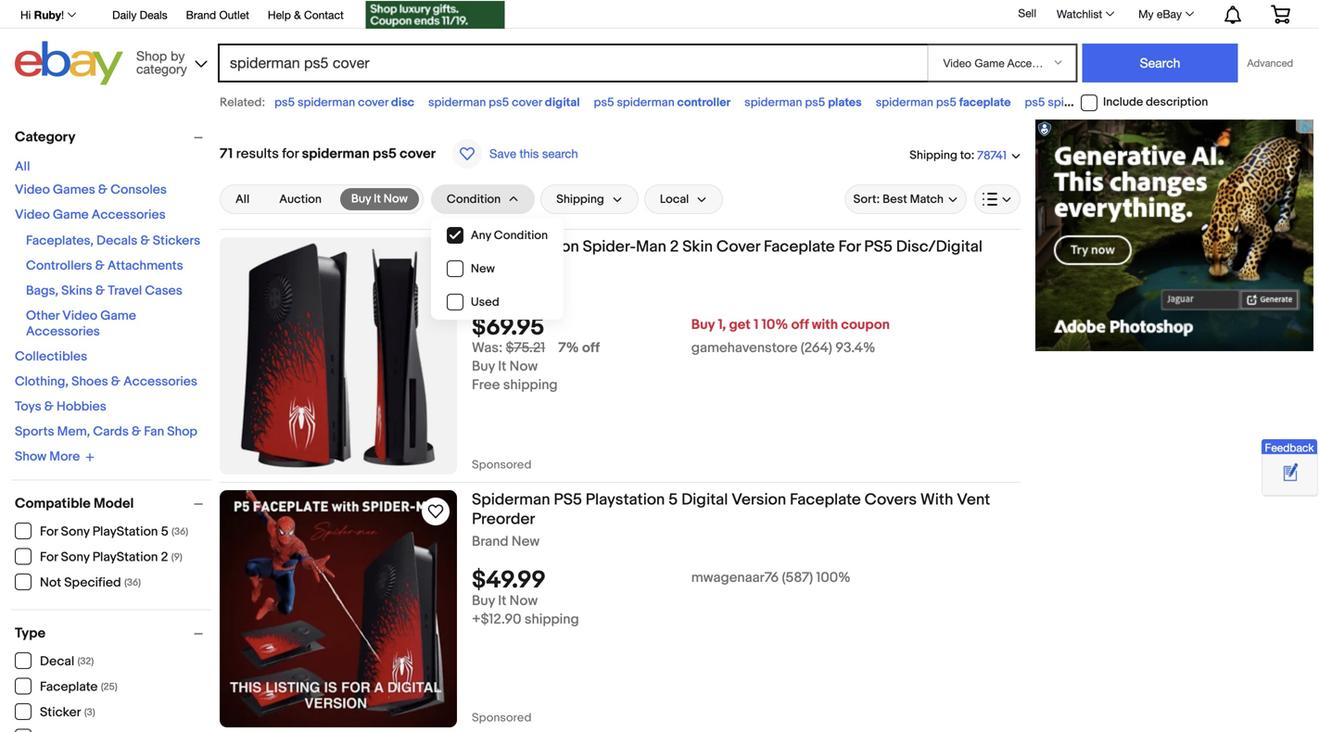 Task type: vqa. For each thing, say whether or not it's contained in the screenshot.


Task type: describe. For each thing, give the bounding box(es) containing it.
not specified (36)
[[40, 575, 141, 591]]

1
[[754, 317, 759, 333]]

ps5 right related:
[[274, 95, 295, 110]]

stickers
[[153, 233, 200, 249]]

compatible model
[[15, 496, 134, 512]]

(264)
[[801, 340, 832, 357]]

ps5 left plates
[[805, 95, 825, 110]]

spider-
[[583, 237, 636, 257]]

new inside limited edition spider-man 2 skin cover faceplate for ps5 disc/digital console brand new
[[512, 280, 540, 297]]

other video game accessories link
[[26, 308, 136, 340]]

& right skins
[[95, 283, 105, 299]]

toys
[[15, 399, 41, 415]]

shipping button
[[541, 184, 639, 214]]

sort: best match
[[854, 192, 944, 207]]

new inside spiderman ps5 playstation 5 digital version faceplate covers with vent preorder brand new
[[512, 534, 540, 550]]

+$12.90
[[472, 612, 521, 628]]

cover left digital
[[512, 95, 542, 110]]

show more button
[[15, 449, 95, 465]]

save this search button
[[447, 138, 584, 170]]

this
[[520, 146, 539, 161]]

limited edition spider-man 2 skin cover faceplate for ps5 disc/digital console heading
[[472, 237, 983, 276]]

none submit inside the shop by category banner
[[1082, 44, 1238, 83]]

ps5 spiderman controller
[[594, 95, 731, 110]]

& up bags, skins & travel cases link
[[95, 258, 105, 274]]

category button
[[15, 129, 211, 146]]

spiderman ps5 playstation 5 digital version faceplate covers with vent preorder link
[[472, 490, 1021, 534]]

free
[[472, 377, 500, 394]]

get the coupon image
[[366, 1, 505, 29]]

was: $75.21
[[472, 340, 545, 357]]

accessories inside faceplates, decals & stickers controllers & attachments bags, skins & travel cases other video game accessories
[[26, 324, 100, 340]]

71 results for spiderman ps5 cover
[[220, 146, 436, 162]]

auction
[[279, 192, 322, 207]]

bags,
[[26, 283, 58, 299]]

1,
[[718, 317, 726, 333]]

contact
[[304, 8, 344, 21]]

condition inside 'condition' dropdown button
[[447, 192, 501, 207]]

collectibles clothing, shoes & accessories toys & hobbies sports mem, cards & fan shop
[[15, 349, 197, 440]]

1 vertical spatial all link
[[224, 188, 261, 210]]

condition inside any condition link
[[494, 228, 548, 243]]

spiderman left controller
[[617, 95, 675, 110]]

& up the 'attachments'
[[140, 233, 150, 249]]

it for gamehavenstore (264) 93.4% buy it now free shipping
[[498, 358, 506, 375]]

brand outlet link
[[186, 6, 249, 26]]

local
[[660, 192, 689, 207]]

cover
[[716, 237, 760, 257]]

daily deals
[[112, 8, 168, 21]]

video inside faceplates, decals & stickers controllers & attachments bags, skins & travel cases other video game accessories
[[62, 308, 97, 324]]

for sony playstation 2 (9)
[[40, 550, 182, 566]]

playstation
[[586, 490, 665, 510]]

& up video game accessories
[[98, 182, 108, 198]]

fan
[[144, 424, 164, 440]]

(36) inside the for sony playstation 5 (36)
[[172, 526, 188, 538]]

(32)
[[77, 656, 94, 668]]

ps5 left faceplate
[[936, 95, 957, 110]]

0 vertical spatial game
[[53, 207, 89, 223]]

spiderman ps5 playstation 5 digital version faceplate covers with vent preorder image
[[220, 490, 457, 728]]

brand inside account navigation
[[186, 8, 216, 21]]

1 horizontal spatial all
[[235, 192, 250, 207]]

cards
[[93, 424, 129, 440]]

hobbies
[[57, 399, 106, 415]]

2 horizontal spatial 2
[[1108, 95, 1115, 110]]

best
[[883, 192, 907, 207]]

help & contact link
[[268, 6, 344, 26]]

console
[[472, 257, 533, 276]]

for inside limited edition spider-man 2 skin cover faceplate for ps5 disc/digital console brand new
[[839, 237, 861, 257]]

shipping for shipping
[[556, 192, 604, 207]]

playstation for 5
[[92, 524, 158, 540]]

edition
[[529, 237, 579, 257]]

used
[[471, 295, 499, 309]]

for sony playstation 5 (36)
[[40, 524, 188, 540]]

& right shoes
[[111, 374, 120, 390]]

sticker
[[40, 705, 81, 721]]

daily deals link
[[112, 6, 168, 26]]

clothing,
[[15, 374, 69, 390]]

limited edition spider-man 2 skin cover faceplate for ps5 disc/digital console image
[[220, 237, 457, 475]]

(25)
[[101, 681, 117, 693]]

spiderman
[[472, 490, 550, 510]]

sort:
[[854, 192, 880, 207]]

faceplates, decals & stickers link
[[26, 233, 200, 249]]

(9)
[[171, 552, 182, 564]]

my
[[1139, 7, 1154, 20]]

sony for for sony playstation 2
[[61, 550, 90, 566]]

buy it now link
[[340, 188, 419, 210]]

games
[[53, 182, 95, 198]]

brand outlet
[[186, 8, 249, 21]]

consoles
[[111, 182, 167, 198]]

sports
[[15, 424, 54, 440]]

shipping for +$12.90
[[525, 612, 579, 628]]

preorder
[[472, 510, 535, 529]]

other
[[26, 308, 59, 324]]

93.4%
[[836, 340, 876, 357]]

watchlist link
[[1047, 3, 1123, 25]]

type
[[15, 625, 46, 642]]

hi
[[20, 8, 31, 21]]

Search for anything text field
[[221, 45, 924, 81]]

faceplate
[[959, 95, 1011, 110]]

shop inside shop by category
[[136, 48, 167, 64]]

mwagenaar76
[[691, 570, 779, 587]]

advertisement region
[[1036, 120, 1314, 351]]

spiderman up 71 results for spiderman ps5 cover
[[298, 95, 355, 110]]

ps5 up buy it now at the left of page
[[373, 146, 397, 162]]

playstation for 2
[[92, 550, 158, 566]]

sell link
[[1010, 7, 1045, 20]]

account navigation
[[10, 0, 1304, 31]]

brand inside spiderman ps5 playstation 5 digital version faceplate covers with vent preorder brand new
[[472, 534, 509, 550]]

coupon
[[841, 317, 890, 333]]

shipping to : 78741
[[910, 148, 1007, 163]]

spiderman down watchlist
[[1048, 95, 1106, 110]]

$49.99
[[472, 567, 546, 595]]

video for video game accessories
[[15, 207, 50, 223]]

game inside faceplates, decals & stickers controllers & attachments bags, skins & travel cases other video game accessories
[[100, 308, 136, 324]]

attachments
[[107, 258, 183, 274]]

ps5 right faceplate
[[1025, 95, 1045, 110]]

for for for sony playstation 5
[[40, 524, 58, 540]]

vent
[[957, 490, 990, 510]]

video games & consoles link
[[15, 182, 167, 198]]

skin
[[683, 237, 713, 257]]

0 vertical spatial accessories
[[92, 207, 166, 223]]

buy left 1,
[[691, 317, 715, 333]]

travel
[[108, 283, 142, 299]]

buy it now
[[351, 192, 408, 206]]

shop inside collectibles clothing, shoes & accessories toys & hobbies sports mem, cards & fan shop
[[167, 424, 197, 440]]

sports mem, cards & fan shop link
[[15, 424, 197, 440]]

local button
[[644, 184, 723, 214]]

video games & consoles
[[15, 182, 167, 198]]

more
[[49, 449, 80, 465]]

include description
[[1103, 95, 1208, 110]]

spiderman right plates
[[876, 95, 934, 110]]

mwagenaar76 (587) 100% buy it now +$12.90 shipping
[[472, 570, 851, 628]]

& left fan
[[132, 424, 141, 440]]

limited edition spider-man 2 skin cover faceplate for ps5 disc/digital console brand new
[[472, 237, 983, 297]]

& inside account navigation
[[294, 8, 301, 21]]

help & contact
[[268, 8, 344, 21]]



Task type: locate. For each thing, give the bounding box(es) containing it.
1 vertical spatial shop
[[167, 424, 197, 440]]

0 vertical spatial faceplate
[[764, 237, 835, 257]]

2 left description
[[1108, 95, 1115, 110]]

1 vertical spatial game
[[100, 308, 136, 324]]

it down 71 results for spiderman ps5 cover
[[374, 192, 381, 206]]

ps5 inside spiderman ps5 playstation 5 digital version faceplate covers with vent preorder brand new
[[554, 490, 582, 510]]

faceplate left covers
[[790, 490, 861, 510]]

it down the was: $75.21
[[498, 358, 506, 375]]

category
[[136, 61, 187, 76]]

spiderman ps5 playstation 5 digital version faceplate covers with vent preorder heading
[[472, 490, 990, 529]]

any condition
[[471, 228, 548, 243]]

clothing, shoes & accessories link
[[15, 374, 197, 390]]

help
[[268, 8, 291, 21]]

0 horizontal spatial 5
[[161, 524, 168, 540]]

0 horizontal spatial shipping
[[556, 192, 604, 207]]

1 horizontal spatial (36)
[[172, 526, 188, 538]]

video down skins
[[62, 308, 97, 324]]

brand left outlet
[[186, 8, 216, 21]]

5
[[669, 490, 678, 510], [161, 524, 168, 540]]

faceplate right cover
[[764, 237, 835, 257]]

collectibles link
[[15, 349, 87, 365]]

2 vertical spatial accessories
[[123, 374, 197, 390]]

7% off
[[558, 340, 600, 357]]

game down games
[[53, 207, 89, 223]]

main content containing $69.95
[[220, 120, 1021, 732]]

match
[[910, 192, 944, 207]]

0 horizontal spatial all link
[[15, 159, 30, 175]]

1 horizontal spatial 5
[[669, 490, 678, 510]]

cover down disc
[[400, 146, 436, 162]]

buy inside gamehavenstore (264) 93.4% buy it now free shipping
[[472, 358, 495, 375]]

1 vertical spatial now
[[510, 358, 538, 375]]

advanced link
[[1238, 44, 1303, 82]]

off left with
[[791, 317, 809, 333]]

1 vertical spatial shipping
[[556, 192, 604, 207]]

0 vertical spatial all link
[[15, 159, 30, 175]]

1 vertical spatial faceplate
[[790, 490, 861, 510]]

2 left skin
[[670, 237, 679, 257]]

1 vertical spatial all
[[235, 192, 250, 207]]

5 for digital
[[669, 490, 678, 510]]

shipping left to
[[910, 148, 958, 163]]

0 vertical spatial brand
[[186, 8, 216, 21]]

sell
[[1018, 7, 1036, 20]]

all link down 'category'
[[15, 159, 30, 175]]

plates
[[828, 95, 862, 110]]

compatible model button
[[15, 496, 211, 512]]

5 for (36)
[[161, 524, 168, 540]]

brand down preorder
[[472, 534, 509, 550]]

now
[[384, 192, 408, 206], [510, 358, 538, 375], [510, 593, 538, 610]]

1 vertical spatial ps5
[[554, 490, 582, 510]]

bags, skins & travel cases link
[[26, 283, 182, 299]]

controllers
[[26, 258, 92, 274]]

now for mwagenaar76 (587) 100% buy it now +$12.90 shipping
[[510, 593, 538, 610]]

(36) inside not specified (36)
[[124, 577, 141, 589]]

2 left (9)
[[161, 550, 168, 566]]

all down 'category'
[[15, 159, 30, 175]]

brand inside limited edition spider-man 2 skin cover faceplate for ps5 disc/digital console brand new
[[472, 280, 509, 297]]

0 horizontal spatial game
[[53, 207, 89, 223]]

2 vertical spatial video
[[62, 308, 97, 324]]

results
[[236, 146, 279, 162]]

for down compatible
[[40, 524, 58, 540]]

1 playstation from the top
[[92, 524, 158, 540]]

man
[[636, 237, 667, 257]]

condition button
[[431, 184, 535, 214]]

1 horizontal spatial all link
[[224, 188, 261, 210]]

0 vertical spatial for
[[839, 237, 861, 257]]

now for gamehavenstore (264) 93.4% buy it now free shipping
[[510, 358, 538, 375]]

collectibles
[[15, 349, 87, 365]]

my ebay link
[[1128, 3, 1202, 25]]

0 horizontal spatial (36)
[[124, 577, 141, 589]]

7%
[[558, 340, 579, 357]]

0 vertical spatial video
[[15, 182, 50, 198]]

2 vertical spatial it
[[498, 593, 506, 610]]

ps5 down sort:
[[864, 237, 893, 257]]

description
[[1146, 95, 1208, 110]]

condition up console
[[494, 228, 548, 243]]

used link
[[432, 286, 563, 319]]

for down sort:
[[839, 237, 861, 257]]

watch spiderman ps5 playstation 5 digital version faceplate covers with vent preorder image
[[425, 501, 447, 523]]

1 vertical spatial new
[[512, 280, 540, 297]]

1 horizontal spatial 2
[[670, 237, 679, 257]]

buy inside mwagenaar76 (587) 100% buy it now +$12.90 shipping
[[472, 593, 495, 610]]

2 vertical spatial now
[[510, 593, 538, 610]]

brand
[[186, 8, 216, 21], [472, 280, 509, 297], [472, 534, 509, 550]]

game down travel
[[100, 308, 136, 324]]

0 vertical spatial 2
[[1108, 95, 1115, 110]]

0 vertical spatial it
[[374, 192, 381, 206]]

0 horizontal spatial 2
[[161, 550, 168, 566]]

ruby
[[34, 8, 61, 21]]

deals
[[140, 8, 168, 21]]

model
[[94, 496, 134, 512]]

shipping inside gamehavenstore (264) 93.4% buy it now free shipping
[[503, 377, 558, 394]]

1 vertical spatial condition
[[494, 228, 548, 243]]

sony up not specified (36) at bottom
[[61, 550, 90, 566]]

0 vertical spatial all
[[15, 159, 30, 175]]

0 vertical spatial shipping
[[910, 148, 958, 163]]

0 vertical spatial now
[[384, 192, 408, 206]]

buy 1, get 1 10% off with coupon
[[691, 317, 890, 333]]

0 vertical spatial sony
[[61, 524, 90, 540]]

controller
[[677, 95, 731, 110]]

it inside mwagenaar76 (587) 100% buy it now +$12.90 shipping
[[498, 593, 506, 610]]

1 vertical spatial shipping
[[525, 612, 579, 628]]

1 vertical spatial (36)
[[124, 577, 141, 589]]

0 horizontal spatial ps5
[[554, 490, 582, 510]]

cover left disc
[[358, 95, 388, 110]]

it inside gamehavenstore (264) 93.4% buy it now free shipping
[[498, 358, 506, 375]]

spiderman ps5 cover digital
[[428, 95, 580, 110]]

0 vertical spatial shop
[[136, 48, 167, 64]]

ps5 right the 'spiderman'
[[554, 490, 582, 510]]

shipping
[[503, 377, 558, 394], [525, 612, 579, 628]]

specified
[[64, 575, 121, 591]]

1 vertical spatial playstation
[[92, 550, 158, 566]]

playstation down the for sony playstation 5 (36)
[[92, 550, 158, 566]]

outlet
[[219, 8, 249, 21]]

shop left by at the top left
[[136, 48, 167, 64]]

brand down console
[[472, 280, 509, 297]]

5 left digital
[[669, 490, 678, 510]]

Buy It Now selected text field
[[351, 191, 408, 208]]

buy
[[351, 192, 371, 206], [691, 317, 715, 333], [472, 358, 495, 375], [472, 593, 495, 610]]

1 sony from the top
[[61, 524, 90, 540]]

decal (32)
[[40, 654, 94, 670]]

shop right fan
[[167, 424, 197, 440]]

any
[[471, 228, 491, 243]]

1 horizontal spatial ps5
[[864, 237, 893, 257]]

shipping inside mwagenaar76 (587) 100% buy it now +$12.90 shipping
[[525, 612, 579, 628]]

limited
[[472, 237, 526, 257]]

0 vertical spatial 5
[[669, 490, 678, 510]]

shoes
[[71, 374, 108, 390]]

all
[[15, 159, 30, 175], [235, 192, 250, 207]]

your shopping cart image
[[1270, 5, 1291, 23]]

include
[[1103, 95, 1143, 110]]

shipping inside shipping to : 78741
[[910, 148, 958, 163]]

version
[[732, 490, 786, 510]]

0 horizontal spatial all
[[15, 159, 30, 175]]

gamehavenstore
[[691, 340, 798, 357]]

with
[[920, 490, 953, 510]]

buy inside text box
[[351, 192, 371, 206]]

1 vertical spatial brand
[[472, 280, 509, 297]]

skins
[[61, 283, 93, 299]]

off
[[791, 317, 809, 333], [582, 340, 600, 357]]

:
[[971, 148, 975, 163]]

faceplate up sticker (3)
[[40, 680, 98, 695]]

2 vertical spatial brand
[[472, 534, 509, 550]]

all link down results
[[224, 188, 261, 210]]

spiderman right for
[[302, 146, 370, 162]]

now inside text box
[[384, 192, 408, 206]]

now inside mwagenaar76 (587) 100% buy it now +$12.90 shipping
[[510, 593, 538, 610]]

sony down compatible model
[[61, 524, 90, 540]]

2 vertical spatial 2
[[161, 550, 168, 566]]

0 vertical spatial off
[[791, 317, 809, 333]]

now down 71 results for spiderman ps5 cover
[[384, 192, 408, 206]]

buy up +$12.90
[[472, 593, 495, 610]]

save
[[490, 146, 516, 161]]

by
[[171, 48, 185, 64]]

0 horizontal spatial off
[[582, 340, 600, 357]]

buy down 71 results for spiderman ps5 cover
[[351, 192, 371, 206]]

faceplate inside limited edition spider-man 2 skin cover faceplate for ps5 disc/digital console brand new
[[764, 237, 835, 257]]

for
[[839, 237, 861, 257], [40, 524, 58, 540], [40, 550, 58, 566]]

shipping for shipping to : 78741
[[910, 148, 958, 163]]

video for video games & consoles
[[15, 182, 50, 198]]

0 vertical spatial new
[[471, 262, 495, 276]]

faceplate inside spiderman ps5 playstation 5 digital version faceplate covers with vent preorder brand new
[[790, 490, 861, 510]]

ebay
[[1157, 7, 1182, 20]]

None submit
[[1082, 44, 1238, 83]]

0 vertical spatial ps5
[[864, 237, 893, 257]]

category
[[15, 129, 75, 146]]

it inside text box
[[374, 192, 381, 206]]

show more
[[15, 449, 80, 465]]

spiderman right controller
[[745, 95, 802, 110]]

1 vertical spatial 2
[[670, 237, 679, 257]]

spiderman right disc
[[428, 95, 486, 110]]

listing options selector. list view selected. image
[[983, 192, 1012, 207]]

it for mwagenaar76 (587) 100% buy it now +$12.90 shipping
[[498, 593, 506, 610]]

my ebay
[[1139, 7, 1182, 20]]

shipping down the $75.21
[[503, 377, 558, 394]]

1 vertical spatial sony
[[61, 550, 90, 566]]

1 vertical spatial 5
[[161, 524, 168, 540]]

shop by category banner
[[10, 0, 1304, 90]]

spiderman ps5 plates
[[745, 95, 862, 110]]

(36) down the for sony playstation 2 (9)
[[124, 577, 141, 589]]

new down preorder
[[512, 534, 540, 550]]

0 vertical spatial condition
[[447, 192, 501, 207]]

5 down compatible model dropdown button
[[161, 524, 168, 540]]

1 vertical spatial for
[[40, 524, 58, 540]]

show
[[15, 449, 47, 465]]

ps5 inside limited edition spider-man 2 skin cover faceplate for ps5 disc/digital console brand new
[[864, 237, 893, 257]]

off right "7%" at the top left of page
[[582, 340, 600, 357]]

all link
[[15, 159, 30, 175], [224, 188, 261, 210]]

accessories up the collectibles
[[26, 324, 100, 340]]

playstation
[[92, 524, 158, 540], [92, 550, 158, 566]]

sony for for sony playstation 5
[[61, 524, 90, 540]]

ps5 up save on the left of the page
[[489, 95, 509, 110]]

5 inside spiderman ps5 playstation 5 digital version faceplate covers with vent preorder brand new
[[669, 490, 678, 510]]

2
[[1108, 95, 1115, 110], [670, 237, 679, 257], [161, 550, 168, 566]]

now inside gamehavenstore (264) 93.4% buy it now free shipping
[[510, 358, 538, 375]]

now down the $75.21
[[510, 358, 538, 375]]

1 horizontal spatial shipping
[[910, 148, 958, 163]]

1 vertical spatial off
[[582, 340, 600, 357]]

hi ruby !
[[20, 8, 64, 21]]

1 horizontal spatial game
[[100, 308, 136, 324]]

$69.95
[[472, 314, 545, 342]]

sony
[[61, 524, 90, 540], [61, 550, 90, 566]]

new down console
[[512, 280, 540, 297]]

1 vertical spatial accessories
[[26, 324, 100, 340]]

cases
[[145, 283, 182, 299]]

faceplate
[[764, 237, 835, 257], [790, 490, 861, 510], [40, 680, 98, 695]]

2 vertical spatial faceplate
[[40, 680, 98, 695]]

limited edition spider-man 2 skin cover faceplate for ps5 disc/digital console link
[[472, 237, 1021, 280]]

accessories up fan
[[123, 374, 197, 390]]

decals
[[97, 233, 138, 249]]

2 playstation from the top
[[92, 550, 158, 566]]

2 vertical spatial new
[[512, 534, 540, 550]]

now up +$12.90
[[510, 593, 538, 610]]

condition up any
[[447, 192, 501, 207]]

shipping inside dropdown button
[[556, 192, 604, 207]]

new down limited
[[471, 262, 495, 276]]

0 vertical spatial playstation
[[92, 524, 158, 540]]

accessories inside collectibles clothing, shoes & accessories toys & hobbies sports mem, cards & fan shop
[[123, 374, 197, 390]]

video game accessories link
[[15, 207, 166, 223]]

all down results
[[235, 192, 250, 207]]

2 vertical spatial for
[[40, 550, 58, 566]]

cover down my
[[1118, 95, 1149, 110]]

0 vertical spatial shipping
[[503, 377, 558, 394]]

shipping right +$12.90
[[525, 612, 579, 628]]

1 vertical spatial it
[[498, 358, 506, 375]]

accessories
[[92, 207, 166, 223], [26, 324, 100, 340], [123, 374, 197, 390]]

video up 'faceplates,'
[[15, 207, 50, 223]]

shop by category
[[136, 48, 187, 76]]

decal
[[40, 654, 74, 670]]

(36) up (9)
[[172, 526, 188, 538]]

type button
[[15, 625, 211, 642]]

shipping for free
[[503, 377, 558, 394]]

2 inside limited edition spider-man 2 skin cover faceplate for ps5 disc/digital console brand new
[[670, 237, 679, 257]]

playstation up the for sony playstation 2 (9)
[[92, 524, 158, 540]]

accessories down consoles
[[92, 207, 166, 223]]

&
[[294, 8, 301, 21], [98, 182, 108, 198], [140, 233, 150, 249], [95, 258, 105, 274], [95, 283, 105, 299], [111, 374, 120, 390], [44, 399, 54, 415], [132, 424, 141, 440]]

shipping down search
[[556, 192, 604, 207]]

ps5 right digital
[[594, 95, 614, 110]]

2 sony from the top
[[61, 550, 90, 566]]

buy up free
[[472, 358, 495, 375]]

1 vertical spatial video
[[15, 207, 50, 223]]

it up +$12.90
[[498, 593, 506, 610]]

save this search
[[490, 146, 578, 161]]

main content
[[220, 120, 1021, 732]]

for for for sony playstation 2
[[40, 550, 58, 566]]

cover
[[358, 95, 388, 110], [512, 95, 542, 110], [1118, 95, 1149, 110], [400, 146, 436, 162]]

for up the not
[[40, 550, 58, 566]]

any condition link
[[432, 219, 563, 252]]

video
[[15, 182, 50, 198], [15, 207, 50, 223], [62, 308, 97, 324]]

& right help
[[294, 8, 301, 21]]

1 horizontal spatial off
[[791, 317, 809, 333]]

0 vertical spatial (36)
[[172, 526, 188, 538]]

video left games
[[15, 182, 50, 198]]

& right toys
[[44, 399, 54, 415]]



